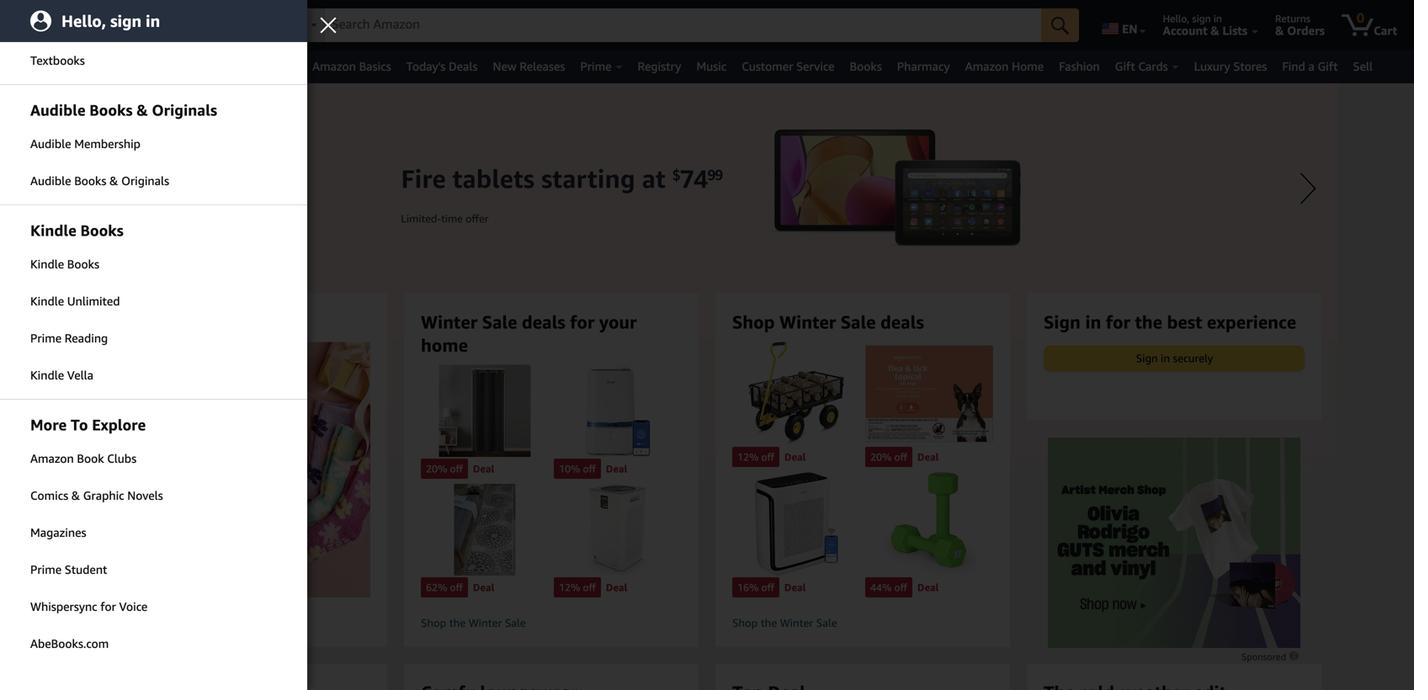 Task type: locate. For each thing, give the bounding box(es) containing it.
books right service
[[850, 59, 882, 73]]

1 horizontal spatial deals
[[880, 311, 924, 332]]

0 vertical spatial 12%
[[737, 451, 759, 463]]

0 horizontal spatial 12% off
[[559, 582, 596, 593]]

10%
[[559, 463, 580, 475]]

find a gift link
[[1275, 55, 1346, 78]]

deal right 10% off on the left
[[606, 463, 627, 475]]

deal down amazon basics flea and tick topical treatment for small dogs (5 -22 pounds), 6 count (previously solimo) image on the right of page
[[917, 451, 939, 463]]

deals up amazon basics flea and tick topical treatment for small dogs (5 -22 pounds), 6 count (previously solimo) image on the right of page
[[880, 311, 924, 332]]

0 vertical spatial books
[[89, 101, 133, 119]]

the
[[1135, 311, 1162, 332], [449, 617, 466, 630], [761, 617, 777, 630]]

customer
[[742, 59, 793, 73]]

to right more
[[71, 416, 88, 434]]

12% off
[[737, 451, 774, 463], [559, 582, 596, 593]]

1 vertical spatial 12% off
[[559, 582, 596, 593]]

hello, up medical on the top left
[[61, 11, 106, 31]]

off right 16%
[[761, 582, 774, 593]]

0 horizontal spatial hello, sign in
[[61, 11, 160, 31]]

1 horizontal spatial 12% off
[[737, 451, 774, 463]]

hello, sign in left the lists
[[1163, 13, 1222, 24]]

kindle for kindle unlimited
[[30, 294, 64, 308]]

1 shop the winter sale from the left
[[421, 617, 526, 630]]

2 vertical spatial books
[[67, 257, 99, 271]]

amazon basics flea and tick topical treatment for small dogs (5 -22 pounds), 6 count (previously solimo) image
[[865, 342, 993, 445]]

kindle left the vella
[[30, 368, 64, 382]]

a
[[1308, 59, 1315, 73]]

sign inside navigation 'navigation'
[[1192, 13, 1211, 24]]

shop the winter sale link for shop winter sale deals
[[732, 616, 993, 630]]

0 vertical spatial audible
[[30, 137, 71, 151]]

1 horizontal spatial shop the winter sale
[[732, 617, 837, 630]]

for inside whispersync for voice link
[[100, 600, 116, 614]]

1 horizontal spatial for
[[570, 311, 595, 332]]

amazon down more
[[30, 452, 74, 465]]

0 vertical spatial kindle
[[30, 257, 64, 271]]

the down '62% off'
[[449, 617, 466, 630]]

0 vertical spatial books
[[850, 59, 882, 73]]

1 vertical spatial books
[[74, 174, 106, 188]]

for left your
[[570, 311, 595, 332]]

unlimited
[[67, 294, 120, 308]]

account
[[1163, 24, 1208, 37]]

1 horizontal spatial the
[[761, 617, 777, 630]]

prime up kindle vella
[[30, 331, 62, 345]]

kindle down the kindle
[[30, 257, 64, 271]]

20% down the "joydeco door curtain closet door, closet curtain for open closet, closet curtains for bedroom closet door, door curtains for doorways privacy bedroom(40wx78l)" image
[[426, 463, 447, 475]]

0 horizontal spatial 20%
[[426, 463, 447, 475]]

& up audible membership link
[[137, 101, 148, 119]]

deal for 'levoit 4l smart cool mist humidifier for home bedroom with essential oils, customize humidity for baby & plants, app & voice control, schedule, timer, last up to 40hrs, whisper quiet, handle design' image
[[606, 463, 627, 475]]

1 kindle from the top
[[30, 257, 64, 271]]

mahwah
[[190, 13, 229, 24]]

12% off down vevor steel garden cart, heavy duty 900 lbs capacity, with removable mesh sides to convert into flatbed, utility metal wagon with 180° rotating handle and 10 in tires, perfect for farm, yard image
[[737, 451, 774, 463]]

deal down the "joydeco door curtain closet door, closet curtain for open closet, closet curtains for bedroom closet door, door curtains for doorways privacy bedroom(40wx78l)" image
[[473, 463, 494, 475]]

service
[[796, 59, 835, 73]]

off for kenmore pm3020 air purifiers with h13 true hepa filter, covers up to 1500 sq.foot, 24db silentclean 3-stage hepa filtration system, 5 speeds for home large room, kitchens & bedroom image
[[583, 582, 596, 593]]

prime
[[580, 59, 612, 73], [30, 331, 62, 345], [30, 563, 62, 577]]

20% off down amazon basics flea and tick topical treatment for small dogs (5 -22 pounds), 6 count (previously solimo) image on the right of page
[[870, 451, 907, 463]]

0 horizontal spatial to
[[71, 416, 88, 434]]

sell link
[[1346, 55, 1380, 78]]

to
[[178, 13, 187, 24], [71, 416, 88, 434]]

off down kenmore pm3020 air purifiers with h13 true hepa filter, covers up to 1500 sq.foot, 24db silentclean 3-stage hepa filtration system, 5 speeds for home large room, kitchens & bedroom image
[[583, 582, 596, 593]]

customer service
[[742, 59, 835, 73]]

off right the "62%"
[[450, 582, 463, 593]]

deal right '16% off'
[[784, 582, 806, 593]]

2 shop the winter sale from the left
[[732, 617, 837, 630]]

0 vertical spatial prime
[[580, 59, 612, 73]]

en link
[[1092, 4, 1154, 46]]

luxury
[[1194, 59, 1230, 73]]

account & lists
[[1163, 24, 1247, 37]]

sell
[[1353, 59, 1373, 73]]

& left the lists
[[1211, 24, 1219, 37]]

prime down magazines
[[30, 563, 62, 577]]

cards
[[1138, 59, 1168, 73]]

shop down the "62%"
[[421, 617, 446, 630]]

kindle down kindle books
[[30, 294, 64, 308]]

for
[[570, 311, 595, 332], [1106, 311, 1130, 332], [100, 600, 116, 614]]

0 vertical spatial sign
[[1044, 311, 1081, 332]]

originals
[[121, 174, 169, 188]]

kindle vella link
[[0, 358, 307, 393]]

prime inside navigation 'navigation'
[[580, 59, 612, 73]]

0 horizontal spatial the
[[449, 617, 466, 630]]

the left best at the top right of page
[[1135, 311, 1162, 332]]

0 horizontal spatial shop the winter sale link
[[421, 616, 682, 630]]

1 horizontal spatial gift
[[1318, 59, 1338, 73]]

books inside the audible books & originals link
[[74, 174, 106, 188]]

12% off down kenmore pm3020 air purifiers with h13 true hepa filter, covers up to 1500 sq.foot, 24db silentclean 3-stage hepa filtration system, 5 speeds for home large room, kitchens & bedroom image
[[559, 582, 596, 593]]

0 horizontal spatial amazon
[[30, 452, 74, 465]]

to inside delivering to mahwah 07430 update location
[[178, 13, 187, 24]]

1 shop the winter sale link from the left
[[421, 616, 682, 630]]

gift cards
[[1115, 59, 1168, 73]]

new
[[493, 59, 517, 73]]

sale inside the winter sale deals for your home
[[482, 311, 517, 332]]

20% down amazon basics flea and tick topical treatment for small dogs (5 -22 pounds), 6 count (previously solimo) image on the right of page
[[870, 451, 892, 463]]

main content containing winter sale deals for your home
[[0, 83, 1414, 690]]

today's
[[406, 59, 446, 73]]

16% off
[[737, 582, 774, 593]]

shop the winter sale link
[[421, 616, 682, 630], [732, 616, 993, 630]]

deal right the "44% off"
[[917, 582, 939, 593]]

2 horizontal spatial for
[[1106, 311, 1130, 332]]

shop the winter sale for winter sale deals for your home
[[421, 617, 526, 630]]

best
[[1167, 311, 1202, 332]]

amazon left the basics
[[312, 59, 356, 73]]

0 vertical spatial to
[[178, 13, 187, 24]]

more to explore
[[30, 416, 146, 434]]

1 horizontal spatial hello, sign in
[[1163, 13, 1222, 24]]

& for graphic
[[71, 489, 80, 503]]

sign up care
[[110, 11, 141, 31]]

today's deals link
[[399, 55, 485, 78]]

2 audible from the top
[[30, 174, 71, 188]]

0 horizontal spatial for
[[100, 600, 116, 614]]

securely
[[1173, 352, 1213, 365]]

all
[[35, 60, 51, 74]]

deals left your
[[522, 311, 565, 332]]

en
[[1122, 22, 1138, 36]]

whispersync
[[30, 600, 97, 614]]

& right comics
[[71, 489, 80, 503]]

1 deals from the left
[[522, 311, 565, 332]]

& left the orders on the right of the page
[[1275, 24, 1284, 37]]

off right 44%
[[894, 582, 907, 593]]

book
[[77, 452, 104, 465]]

graphic
[[83, 489, 124, 503]]

off down amazon basics flea and tick topical treatment for small dogs (5 -22 pounds), 6 count (previously solimo) image on the right of page
[[894, 451, 907, 463]]

1 horizontal spatial sign
[[1192, 13, 1211, 24]]

off right 10% on the left of page
[[583, 463, 596, 475]]

None submit
[[1041, 8, 1079, 42]]

prime for prime reading
[[30, 331, 62, 345]]

to left mahwah
[[178, 13, 187, 24]]

books down kindle books
[[67, 257, 99, 271]]

audible down audible
[[30, 137, 71, 151]]

0 horizontal spatial gift
[[1115, 59, 1135, 73]]

1 vertical spatial audible
[[30, 174, 71, 188]]

gift right 'a'
[[1318, 59, 1338, 73]]

shop the winter sale down '16% off'
[[732, 617, 837, 630]]

music link
[[689, 55, 734, 78]]

1 vertical spatial 12%
[[559, 582, 580, 593]]

0 vertical spatial 12% off
[[737, 451, 774, 463]]

20% off down the "joydeco door curtain closet door, closet curtain for open closet, closet curtains for bedroom closet door, door curtains for doorways privacy bedroom(40wx78l)" image
[[426, 463, 463, 475]]

books for audible
[[89, 101, 133, 119]]

books inside kindle books link
[[67, 257, 99, 271]]

shop the winter sale down '62% off'
[[421, 617, 526, 630]]

amazon for amazon home
[[965, 59, 1009, 73]]

winter
[[421, 311, 477, 332], [779, 311, 836, 332], [469, 617, 502, 630], [780, 617, 813, 630]]

prime for prime student
[[30, 563, 62, 577]]

to for explore
[[71, 416, 88, 434]]

off for amazon basics flea and tick topical treatment for small dogs (5 -22 pounds), 6 count (previously solimo) image on the right of page
[[894, 451, 907, 463]]

hello, right en
[[1163, 13, 1190, 24]]

deal right '62% off'
[[473, 582, 494, 593]]

your
[[599, 311, 637, 332]]

amazon left home
[[965, 59, 1009, 73]]

hello,
[[61, 11, 106, 31], [1163, 13, 1190, 24]]

for left best at the top right of page
[[1106, 311, 1130, 332]]

kindle unlimited
[[30, 294, 120, 308]]

deal for the "joydeco door curtain closet door, closet curtain for open closet, closet curtains for bedroom closet door, door curtains for doorways privacy bedroom(40wx78l)" image
[[473, 463, 494, 475]]

hello, sign in up medical care 'link'
[[61, 11, 160, 31]]

lists
[[1222, 24, 1247, 37]]

deal down kenmore pm3020 air purifiers with h13 true hepa filter, covers up to 1500 sq.foot, 24db silentclean 3-stage hepa filtration system, 5 speeds for home large room, kitchens & bedroom image
[[606, 582, 627, 593]]

none submit inside navigation 'navigation'
[[1041, 8, 1079, 42]]

music
[[696, 59, 727, 73]]

1 vertical spatial prime
[[30, 331, 62, 345]]

medical care link
[[58, 55, 153, 78]]

books up membership at the top of the page
[[89, 101, 133, 119]]

20% off for amazon basics flea and tick topical treatment for small dogs (5 -22 pounds), 6 count (previously solimo) image on the right of page
[[870, 451, 907, 463]]

&
[[1211, 24, 1219, 37], [1275, 24, 1284, 37], [137, 101, 148, 119], [110, 174, 118, 188], [71, 489, 80, 503]]

books down audible membership
[[74, 174, 106, 188]]

explore
[[92, 416, 146, 434]]

0 horizontal spatial 20% off
[[426, 463, 463, 475]]

amazon
[[312, 59, 356, 73], [965, 59, 1009, 73], [30, 452, 74, 465]]

off for 'levoit 4l smart cool mist humidifier for home bedroom with essential oils, customize humidity for baby & plants, app & voice control, schedule, timer, last up to 40hrs, whisper quiet, handle design' image
[[583, 463, 596, 475]]

audible
[[30, 137, 71, 151], [30, 174, 71, 188]]

rugshop modern floral circles design for living room,bedroom,home office,kitchen non shedding runner rug 2' x 7' 2" gray image
[[421, 484, 549, 576]]

12% for vevor steel garden cart, heavy duty 900 lbs capacity, with removable mesh sides to convert into flatbed, utility metal wagon with 180° rotating handle and 10 in tires, perfect for farm, yard image
[[737, 451, 759, 463]]

0 horizontal spatial 12%
[[559, 582, 580, 593]]

& left originals
[[110, 174, 118, 188]]

deal for vevor steel garden cart, heavy duty 900 lbs capacity, with removable mesh sides to convert into flatbed, utility metal wagon with 180° rotating handle and 10 in tires, perfect for farm, yard image
[[784, 451, 806, 463]]

shop down 16%
[[732, 617, 758, 630]]

deal down vevor steel garden cart, heavy duty 900 lbs capacity, with removable mesh sides to convert into flatbed, utility metal wagon with 180° rotating handle and 10 in tires, perfect for farm, yard image
[[784, 451, 806, 463]]

kindle
[[30, 257, 64, 271], [30, 294, 64, 308], [30, 368, 64, 382]]

0 horizontal spatial shop the winter sale
[[421, 617, 526, 630]]

delivering
[[129, 13, 175, 24]]

None search field
[[281, 8, 1079, 44]]

reading
[[65, 331, 108, 345]]

& for lists
[[1211, 24, 1219, 37]]

1 vertical spatial sign
[[1136, 352, 1158, 365]]

off down vevor steel garden cart, heavy duty 900 lbs capacity, with removable mesh sides to convert into flatbed, utility metal wagon with 180° rotating handle and 10 in tires, perfect for farm, yard image
[[761, 451, 774, 463]]

in
[[146, 11, 160, 31], [1214, 13, 1222, 24], [1085, 311, 1101, 332], [1161, 352, 1170, 365]]

novels
[[127, 489, 163, 503]]

more
[[30, 416, 67, 434]]

1 vertical spatial books
[[80, 221, 124, 239]]

to for mahwah
[[178, 13, 187, 24]]

customer service link
[[734, 55, 842, 78]]

prime right "releases"
[[580, 59, 612, 73]]

audible up the kindle
[[30, 174, 71, 188]]

books right the kindle
[[80, 221, 124, 239]]

3 kindle from the top
[[30, 368, 64, 382]]

1 horizontal spatial 12%
[[737, 451, 759, 463]]

vevor steel garden cart, heavy duty 900 lbs capacity, with removable mesh sides to convert into flatbed, utility metal wagon with 180° rotating handle and 10 in tires, perfect for farm, yard image
[[732, 342, 860, 445]]

& inside the audible books & originals link
[[110, 174, 118, 188]]

2 horizontal spatial amazon
[[965, 59, 1009, 73]]

new releases
[[493, 59, 565, 73]]

& inside returns & orders
[[1275, 24, 1284, 37]]

sign left the lists
[[1192, 13, 1211, 24]]

& inside comics & graphic novels 'link'
[[71, 489, 80, 503]]

hello, inside navigation 'navigation'
[[1163, 13, 1190, 24]]

1 audible from the top
[[30, 137, 71, 151]]

kindle vella
[[30, 368, 93, 382]]

12% for kenmore pm3020 air purifiers with h13 true hepa filter, covers up to 1500 sq.foot, 24db silentclean 3-stage hepa filtration system, 5 speeds for home large room, kitchens & bedroom image
[[559, 582, 580, 593]]

1 vertical spatial to
[[71, 416, 88, 434]]

student
[[65, 563, 107, 577]]

off down the "joydeco door curtain closet door, closet curtain for open closet, closet curtains for bedroom closet door, door curtains for doorways privacy bedroom(40wx78l)" image
[[450, 463, 463, 475]]

1 horizontal spatial 20% off
[[870, 451, 907, 463]]

2 vertical spatial prime
[[30, 563, 62, 577]]

0 horizontal spatial sign
[[1044, 311, 1081, 332]]

1 horizontal spatial shop the winter sale link
[[732, 616, 993, 630]]

1 vertical spatial kindle
[[30, 294, 64, 308]]

hello, sign in link
[[0, 0, 307, 42]]

kindle for kindle books
[[30, 257, 64, 271]]

2 vertical spatial kindle
[[30, 368, 64, 382]]

the for winter sale deals for your home
[[449, 617, 466, 630]]

sign
[[110, 11, 141, 31], [1192, 13, 1211, 24]]

2 shop the winter sale link from the left
[[732, 616, 993, 630]]

for left voice
[[100, 600, 116, 614]]

amazon book clubs link
[[0, 441, 307, 476]]

2 kindle from the top
[[30, 294, 64, 308]]

sign in securely
[[1136, 352, 1213, 365]]

main content
[[0, 83, 1414, 690]]

deal for cap barbell neoprene dumbbell weights, 8 lb pair, shamrock image at bottom
[[917, 582, 939, 593]]

12% down vevor steel garden cart, heavy duty 900 lbs capacity, with removable mesh sides to convert into flatbed, utility metal wagon with 180° rotating handle and 10 in tires, perfect for farm, yard image
[[737, 451, 759, 463]]

off
[[761, 451, 774, 463], [894, 451, 907, 463], [450, 463, 463, 475], [583, 463, 596, 475], [450, 582, 463, 593], [583, 582, 596, 593], [761, 582, 774, 593], [894, 582, 907, 593]]

off for cap barbell neoprene dumbbell weights, 8 lb pair, shamrock image at bottom
[[894, 582, 907, 593]]

12% down kenmore pm3020 air purifiers with h13 true hepa filter, covers up to 1500 sq.foot, 24db silentclean 3-stage hepa filtration system, 5 speeds for home large room, kitchens & bedroom image
[[559, 582, 580, 593]]

1 horizontal spatial sign
[[1136, 352, 1158, 365]]

1 horizontal spatial to
[[178, 13, 187, 24]]

0 horizontal spatial deals
[[522, 311, 565, 332]]

1 horizontal spatial amazon
[[312, 59, 356, 73]]

the down '16% off'
[[761, 617, 777, 630]]

1 horizontal spatial hello,
[[1163, 13, 1190, 24]]

1 horizontal spatial 20%
[[870, 451, 892, 463]]

gift left cards in the right top of the page
[[1115, 59, 1135, 73]]

0 horizontal spatial sign
[[110, 11, 141, 31]]

abebooks.com link
[[0, 626, 307, 662]]



Task type: describe. For each thing, give the bounding box(es) containing it.
audible books & originals
[[30, 101, 217, 119]]

12% off for kenmore pm3020 air purifiers with h13 true hepa filter, covers up to 1500 sq.foot, 24db silentclean 3-stage hepa filtration system, 5 speeds for home large room, kitchens & bedroom image
[[559, 582, 596, 593]]

2 deals from the left
[[880, 311, 924, 332]]

shop winter sale deals
[[732, 311, 924, 332]]

winter inside the winter sale deals for your home
[[421, 311, 477, 332]]

gift cards link
[[1107, 55, 1187, 78]]

levoit 4l smart cool mist humidifier for home bedroom with essential oils, customize humidity for baby & plants, app & voice control, schedule, timer, last up to 40hrs, whisper quiet, handle design image
[[554, 365, 682, 457]]

shop the winter sale for shop winter sale deals
[[732, 617, 837, 630]]

2 gift from the left
[[1318, 59, 1338, 73]]

audible for audible membership
[[30, 137, 71, 151]]

comics & graphic novels
[[30, 489, 163, 503]]

16%
[[737, 582, 759, 593]]

amazon image
[[15, 15, 97, 40]]

levoit air purifiers for home large room up to 1900 ft² in 1 hr with washable filters, air quality monitor, smart wifi, hepa filter captures allergies, pet hair, smoke, pollen in bedroom, vital 200s image
[[732, 472, 860, 576]]

none search field inside navigation 'navigation'
[[281, 8, 1079, 44]]

releases
[[520, 59, 565, 73]]

winter sale deals for your home
[[421, 311, 637, 355]]

prime for prime
[[580, 59, 612, 73]]

whispersync for voice
[[30, 600, 148, 614]]

hello, sign in inside hello, sign in link
[[61, 11, 160, 31]]

sign in securely link
[[1045, 346, 1304, 371]]

audible books & originals link
[[0, 163, 307, 199]]

sign for sign in securely
[[1136, 352, 1158, 365]]

amazon basics
[[312, 59, 391, 73]]

amazon home link
[[958, 55, 1051, 78]]

20% off for the "joydeco door curtain closet door, closet curtain for open closet, closet curtains for bedroom closet door, door curtains for doorways privacy bedroom(40wx78l)" image
[[426, 463, 463, 475]]

12% off for vevor steel garden cart, heavy duty 900 lbs capacity, with removable mesh sides to convert into flatbed, utility metal wagon with 180° rotating handle and 10 in tires, perfect for farm, yard image
[[737, 451, 774, 463]]

medical care
[[66, 59, 134, 73]]

care
[[110, 59, 134, 73]]

kenmore pm3020 air purifiers with h13 true hepa filter, covers up to 1500 sq.foot, 24db silentclean 3-stage hepa filtration system, 5 speeds for home large room, kitchens & bedroom image
[[554, 484, 682, 576]]

shop up vevor steel garden cart, heavy duty 900 lbs capacity, with removable mesh sides to convert into flatbed, utility metal wagon with 180° rotating handle and 10 in tires, perfect for farm, yard image
[[732, 311, 775, 332]]

all button
[[9, 51, 58, 83]]

basics
[[359, 59, 391, 73]]

hello, sign in inside navigation 'navigation'
[[1163, 13, 1222, 24]]

home
[[421, 334, 468, 355]]

shop for winter sale deals for your home
[[421, 617, 446, 630]]

deals
[[449, 59, 478, 73]]

for inside the winter sale deals for your home
[[570, 311, 595, 332]]

whispersync for voice link
[[0, 589, 307, 625]]

delivering to mahwah 07430 update location
[[129, 13, 261, 37]]

off for vevor steel garden cart, heavy duty 900 lbs capacity, with removable mesh sides to convert into flatbed, utility metal wagon with 180° rotating handle and 10 in tires, perfect for farm, yard image
[[761, 451, 774, 463]]

sponsored link
[[1242, 649, 1300, 665]]

10% off
[[559, 463, 596, 475]]

books for kindle
[[80, 221, 124, 239]]

home
[[1012, 59, 1044, 73]]

amazon basics link
[[305, 55, 399, 78]]

vella
[[67, 368, 93, 382]]

fashion link
[[1051, 55, 1107, 78]]

amazon for amazon basics
[[312, 59, 356, 73]]

find a gift
[[1282, 59, 1338, 73]]

prime link
[[573, 55, 630, 78]]

new releases link
[[485, 55, 573, 78]]

kindle books
[[30, 257, 99, 271]]

stores
[[1233, 59, 1267, 73]]

comics
[[30, 489, 68, 503]]

deal for kenmore pm3020 air purifiers with h13 true hepa filter, covers up to 1500 sq.foot, 24db silentclean 3-stage hepa filtration system, 5 speeds for home large room, kitchens & bedroom image
[[606, 582, 627, 593]]

pharmacy
[[897, 59, 950, 73]]

registry link
[[630, 55, 689, 78]]

comics & graphic novels link
[[0, 478, 307, 513]]

07430
[[231, 13, 261, 24]]

today's deals
[[406, 59, 478, 73]]

deal for "levoit air purifiers for home large room up to 1900 ft² in 1 hr with washable filters, air quality monitor, smart wifi, hepa filter captures allergies, pet hair, smoke, pollen in bedroom, vital 200s" image
[[784, 582, 806, 593]]

registry
[[638, 59, 681, 73]]

joydeco door curtain closet door, closet curtain for open closet, closet curtains for bedroom closet door, door curtains for doorways privacy bedroom(40wx78l) image
[[421, 365, 549, 457]]

magazines link
[[0, 515, 307, 550]]

cap barbell neoprene dumbbell weights, 8 lb pair, shamrock image
[[865, 472, 993, 576]]

sponsored
[[1242, 652, 1289, 662]]

shop the winter sale link for winter sale deals for your home
[[421, 616, 682, 630]]

0
[[1357, 10, 1365, 26]]

leave feedback on sponsored ad element
[[1242, 652, 1300, 662]]

& for orders
[[1275, 24, 1284, 37]]

navigation navigation
[[0, 0, 1414, 83]]

returns
[[1275, 13, 1310, 24]]

sponsored ad element
[[1048, 438, 1300, 648]]

textbooks link
[[0, 43, 307, 78]]

off for the rugshop modern floral circles design for living room,bedroom,home office,kitchen non shedding runner rug 2' x 7' 2" gray image
[[450, 582, 463, 593]]

books for kindle books
[[67, 257, 99, 271]]

amazon home
[[965, 59, 1044, 73]]

medical
[[66, 59, 107, 73]]

clubs
[[107, 452, 136, 465]]

audible membership link
[[0, 126, 307, 162]]

shop for shop winter sale deals
[[732, 617, 758, 630]]

deal for the rugshop modern floral circles design for living room,bedroom,home office,kitchen non shedding runner rug 2' x 7' 2" gray image
[[473, 582, 494, 593]]

kindle
[[30, 221, 76, 239]]

62%
[[426, 582, 447, 593]]

off for the "joydeco door curtain closet door, closet curtain for open closet, closet curtains for bedroom closet door, door curtains for doorways privacy bedroom(40wx78l)" image
[[450, 463, 463, 475]]

2 horizontal spatial the
[[1135, 311, 1162, 332]]

1 gift from the left
[[1115, 59, 1135, 73]]

location
[[172, 24, 217, 37]]

find
[[1282, 59, 1305, 73]]

luxury stores
[[1194, 59, 1267, 73]]

prime reading link
[[0, 321, 307, 356]]

sign for sign in for the best experience
[[1044, 311, 1081, 332]]

voice
[[119, 600, 148, 614]]

fashion
[[1059, 59, 1100, 73]]

shop winter sale deals image
[[81, 342, 399, 598]]

the for shop winter sale deals
[[761, 617, 777, 630]]

deal for amazon basics flea and tick topical treatment for small dogs (5 -22 pounds), 6 count (previously solimo) image on the right of page
[[917, 451, 939, 463]]

experience
[[1207, 311, 1296, 332]]

20% for the "joydeco door curtain closet door, closet curtain for open closet, closet curtains for bedroom closet door, door curtains for doorways privacy bedroom(40wx78l)" image
[[426, 463, 447, 475]]

audible for audible books & originals
[[30, 174, 71, 188]]

kindle unlimited link
[[0, 284, 307, 319]]

textbooks
[[30, 53, 85, 67]]

kindle for kindle vella
[[30, 368, 64, 382]]

abebooks.com
[[30, 637, 109, 651]]

kindle books
[[30, 221, 124, 239]]

magazines
[[30, 526, 86, 540]]

44%
[[870, 582, 892, 593]]

books for audible books & originals
[[74, 174, 106, 188]]

luxury stores link
[[1187, 55, 1275, 78]]

books inside books link
[[850, 59, 882, 73]]

20% for amazon basics flea and tick topical treatment for small dogs (5 -22 pounds), 6 count (previously solimo) image on the right of page
[[870, 451, 892, 463]]

amazon for amazon book clubs
[[30, 452, 74, 465]]

prime student
[[30, 563, 107, 577]]

deals inside the winter sale deals for your home
[[522, 311, 565, 332]]

Search Amazon text field
[[325, 9, 1041, 41]]

audible
[[30, 101, 85, 119]]

originals
[[152, 101, 217, 119]]

in inside navigation 'navigation'
[[1214, 13, 1222, 24]]

cart
[[1374, 24, 1397, 37]]

off for "levoit air purifiers for home large room up to 1900 ft² in 1 hr with washable filters, air quality monitor, smart wifi, hepa filter captures allergies, pet hair, smoke, pollen in bedroom, vital 200s" image
[[761, 582, 774, 593]]

fire tablets starting at $74.99. limited-time offer. image
[[76, 83, 1338, 588]]

orders
[[1287, 24, 1325, 37]]

kindle books link
[[0, 247, 307, 282]]

update
[[129, 24, 169, 37]]

returns & orders
[[1275, 13, 1325, 37]]

audible books & originals
[[30, 174, 169, 188]]

0 horizontal spatial hello,
[[61, 11, 106, 31]]



Task type: vqa. For each thing, say whether or not it's contained in the screenshot.
Medical Care LINK
yes



